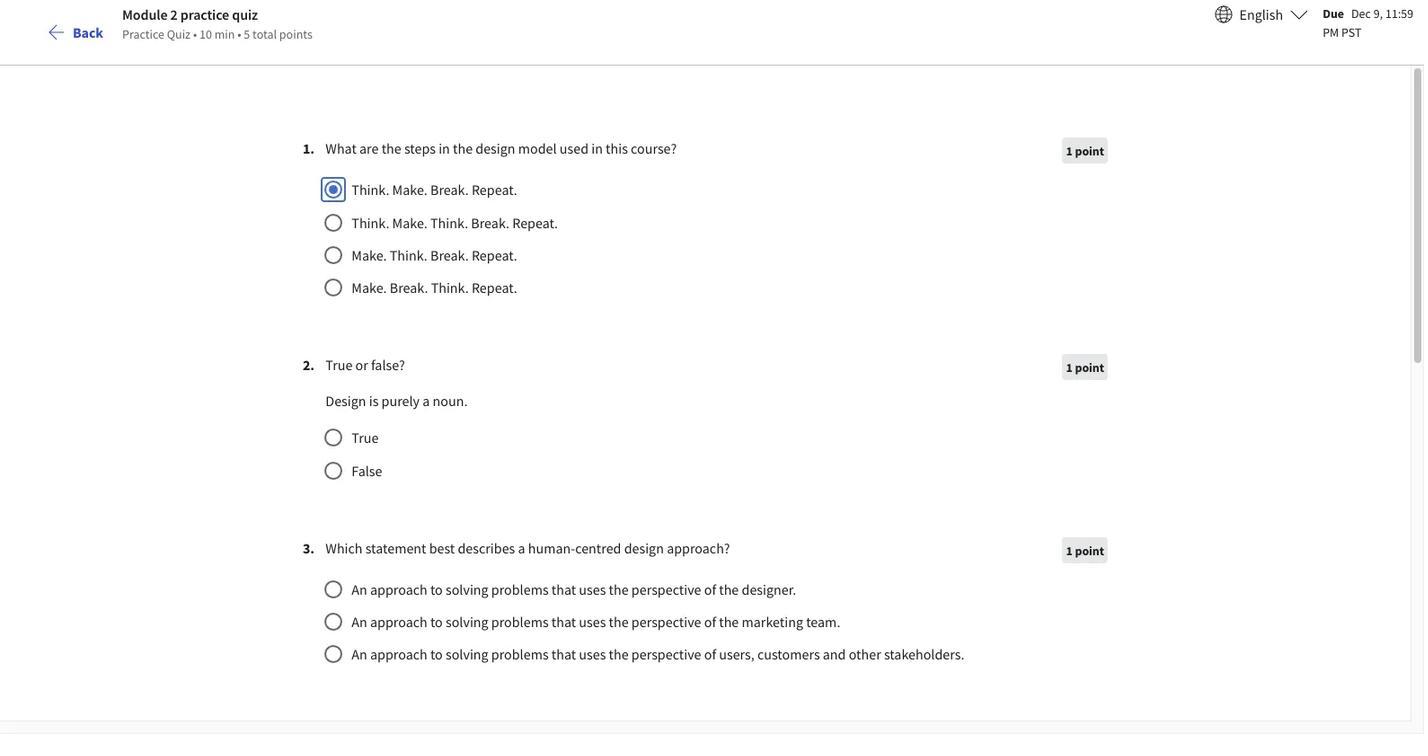 Task type: describe. For each thing, give the bounding box(es) containing it.
repeat. down the module 2 practice quiz
[[512, 213, 558, 231]]

true for true
[[352, 429, 379, 447]]

the down an approach to solving problems that uses the perspective of the marketing team.
[[609, 646, 629, 664]]

5
[[244, 26, 250, 42]]

is
[[369, 392, 379, 410]]

pm
[[1323, 24, 1339, 40]]

approach?
[[667, 539, 730, 557]]

1 for think. make. break. repeat.
[[1066, 143, 1073, 159]]

10
[[200, 26, 212, 42]]

the down the an approach to solving problems that uses the perspective of the designer.
[[609, 613, 629, 631]]

1 for true
[[1066, 360, 1073, 376]]

which
[[326, 539, 363, 557]]

customers
[[758, 646, 820, 664]]

noun.
[[433, 392, 468, 410]]

repeat. for think. make. break. repeat.
[[472, 181, 517, 199]]

dialog containing module 2 practice quiz
[[0, 0, 1425, 734]]

dec 9, 11:59 pm pst
[[1323, 5, 1414, 40]]

break. up your
[[431, 246, 469, 264]]

used
[[560, 139, 589, 157]]

steps
[[404, 139, 436, 157]]

submit your assignment
[[384, 269, 537, 287]]

pst
[[1342, 24, 1362, 40]]

1 .
[[303, 139, 315, 157]]

the up users,
[[719, 613, 739, 631]]

to pass
[[384, 385, 423, 401]]

design is purely a noun.
[[326, 392, 468, 410]]

the right steps
[[453, 139, 473, 157]]

module for module 2 practice quiz practice quiz • 10 min • 5 total points
[[122, 5, 168, 23]]

min
[[215, 26, 235, 42]]

group containing 1
[[303, 138, 1108, 298]]

1 in from the left
[[439, 139, 450, 157]]

marketing
[[742, 613, 803, 631]]

2 for module 2 practice quiz
[[514, 154, 534, 203]]

receive grade
[[384, 356, 470, 374]]

2 vertical spatial 2
[[303, 356, 310, 374]]

0 vertical spatial a
[[423, 392, 430, 410]]

group containing 2
[[303, 354, 1108, 481]]

practice for module 2 practice quiz
[[542, 154, 673, 203]]

an approach to solving problems that uses the perspective of the marketing team.
[[352, 613, 852, 631]]

2 for module 2 practice quiz practice quiz • 10 min • 5 total points
[[170, 5, 178, 23]]

quiz for module 2 practice quiz practice quiz • 10 min • 5 total points
[[232, 5, 258, 23]]

statement
[[366, 539, 426, 557]]

2 point from the top
[[1075, 360, 1105, 376]]

repeat. for make. break. think. repeat.
[[472, 279, 517, 297]]

the right are
[[382, 139, 401, 157]]

quiz for module 2 practice quiz
[[681, 154, 751, 203]]

break. up "think. make. think. break. repeat."
[[431, 181, 469, 199]]

problems for an approach to solving problems that uses the perspective of users, customers and other stakeholders.
[[491, 646, 549, 664]]

perspective for marketing
[[632, 613, 702, 631]]

practice for module 2 practice quiz practice quiz • 10 min • 5 total points
[[180, 5, 229, 23]]

make. down steps
[[392, 181, 428, 199]]

1 • from the left
[[193, 26, 197, 42]]

what are the steps in the design model used in this course?
[[326, 139, 689, 157]]

an for an approach to solving problems that uses the perspective of the marketing team.
[[352, 613, 367, 631]]

total
[[253, 26, 277, 42]]

quiz
[[167, 26, 191, 42]]

to for an approach to solving problems that uses the perspective of the marketing team.
[[430, 613, 443, 631]]

break. left your
[[390, 279, 428, 297]]

the left designer.
[[719, 580, 739, 598]]

80%
[[434, 385, 457, 401]]

9,
[[1374, 5, 1383, 21]]

higher
[[473, 385, 507, 401]]

or for higher
[[459, 385, 471, 401]]

to for an approach to solving problems that uses the perspective of the designer.
[[430, 580, 443, 598]]

make. up submit
[[352, 246, 387, 264]]

2 • from the left
[[237, 26, 241, 42]]

to for an approach to solving problems that uses the perspective of users, customers and other stakeholders.
[[430, 646, 443, 664]]

pass
[[399, 385, 423, 401]]

group containing think. make. break. repeat.
[[323, 175, 1005, 298]]

that for marketing
[[552, 613, 576, 631]]

false?
[[371, 356, 405, 374]]

make. think. break. repeat.
[[352, 246, 517, 264]]

point for what are the steps in the design model used in this course?
[[1075, 143, 1105, 159]]

english
[[1240, 5, 1284, 23]]

make. up make. think. break. repeat.
[[392, 213, 428, 231]]

submit
[[384, 269, 429, 287]]

make. break. think. repeat.
[[352, 279, 529, 297]]

team.
[[806, 613, 841, 631]]

group containing an approach to solving problems that uses the perspective of the designer.
[[323, 575, 1005, 665]]

design
[[326, 392, 366, 410]]

true for true or false?
[[326, 356, 353, 374]]



Task type: locate. For each thing, give the bounding box(es) containing it.
or left false?
[[356, 356, 368, 374]]

true right 2 .
[[326, 356, 353, 374]]

repeat. right your
[[472, 279, 517, 297]]

0 vertical spatial quiz
[[232, 5, 258, 23]]

uses down an approach to solving problems that uses the perspective of the marketing team.
[[579, 646, 606, 664]]

uses for marketing
[[579, 613, 606, 631]]

of left users,
[[704, 646, 716, 664]]

uses for designer.
[[579, 580, 606, 598]]

0 vertical spatial module
[[122, 5, 168, 23]]

0 horizontal spatial design
[[476, 139, 516, 157]]

group
[[303, 138, 1108, 298], [323, 175, 1005, 298], [303, 354, 1108, 481], [323, 423, 1005, 481], [303, 537, 1108, 665], [323, 575, 1005, 665]]

think.
[[352, 181, 390, 199], [352, 213, 390, 231], [431, 213, 468, 231], [390, 246, 428, 264], [431, 279, 469, 297]]

perspective left users,
[[632, 646, 702, 664]]

0 horizontal spatial practice
[[180, 5, 229, 23]]

group containing true
[[323, 423, 1005, 481]]

that down the an approach to solving problems that uses the perspective of the designer.
[[552, 613, 576, 631]]

dec
[[1352, 5, 1372, 21]]

1 1 point from the top
[[1066, 143, 1105, 159]]

true up false
[[352, 429, 379, 447]]

designer.
[[742, 580, 797, 598]]

1 uses from the top
[[579, 580, 606, 598]]

. for 2
[[310, 356, 315, 374]]

1 vertical spatial to
[[430, 613, 443, 631]]

1 horizontal spatial design
[[624, 539, 664, 557]]

3 approach from the top
[[370, 646, 428, 664]]

2 uses from the top
[[579, 613, 606, 631]]

0 vertical spatial 1 point
[[1066, 143, 1105, 159]]

english button
[[1208, 0, 1316, 44]]

0 horizontal spatial a
[[423, 392, 430, 410]]

1 that from the top
[[552, 580, 576, 598]]

1 vertical spatial a
[[518, 539, 525, 557]]

of down approach?
[[704, 580, 716, 598]]

module 2 practice quiz
[[384, 154, 751, 203]]

1 vertical spatial perspective
[[632, 613, 702, 631]]

an
[[352, 580, 367, 598], [352, 613, 367, 631], [352, 646, 367, 664]]

Search in course text field
[[157, 11, 427, 43]]

problems
[[491, 580, 549, 598], [491, 613, 549, 631], [491, 646, 549, 664]]

solving for an approach to solving problems that uses the perspective of the designer.
[[446, 580, 489, 598]]

module inside module 2 practice quiz practice quiz • 10 min • 5 total points
[[122, 5, 168, 23]]

problems for an approach to solving problems that uses the perspective of the marketing team.
[[491, 613, 549, 631]]

1 vertical spatial solving
[[446, 613, 489, 631]]

11:59
[[1386, 5, 1414, 21]]

3 that from the top
[[552, 646, 576, 664]]

purely
[[382, 392, 420, 410]]

1 vertical spatial design
[[624, 539, 664, 557]]

quiz right course?
[[681, 154, 751, 203]]

are
[[360, 139, 379, 157]]

0 horizontal spatial quiz
[[232, 5, 258, 23]]

3 solving from the top
[[446, 646, 489, 664]]

2 left used
[[514, 154, 534, 203]]

an for an approach to solving problems that uses the perspective of the designer.
[[352, 580, 367, 598]]

0 horizontal spatial or
[[356, 356, 368, 374]]

practice inside module 2 practice quiz practice quiz • 10 min • 5 total points
[[180, 5, 229, 23]]

false
[[352, 462, 382, 480]]

0 horizontal spatial •
[[193, 26, 197, 42]]

repeat. down what are the steps in the design model used in this course?
[[472, 181, 517, 199]]

repeat.
[[472, 181, 517, 199], [512, 213, 558, 231], [472, 246, 517, 264], [472, 279, 517, 297]]

module
[[122, 5, 168, 23], [384, 154, 507, 203]]

the up an approach to solving problems that uses the perspective of the marketing team.
[[609, 580, 629, 598]]

break.
[[431, 181, 469, 199], [471, 213, 510, 231], [431, 246, 469, 264], [390, 279, 428, 297]]

0 vertical spatial uses
[[579, 580, 606, 598]]

problems down which statement best describes a human-centred design approach?
[[491, 580, 549, 598]]

solving for an approach to solving problems that uses the perspective of the marketing team.
[[446, 613, 489, 631]]

break. up assignment
[[471, 213, 510, 231]]

1 to from the top
[[430, 580, 443, 598]]

approach for an approach to solving problems that uses the perspective of users, customers and other stakeholders.
[[370, 646, 428, 664]]

other
[[849, 646, 881, 664]]

point
[[1075, 143, 1105, 159], [1075, 360, 1105, 376], [1075, 542, 1105, 559]]

1 horizontal spatial a
[[518, 539, 525, 557]]

0 vertical spatial perspective
[[632, 580, 702, 598]]

3 point from the top
[[1075, 542, 1105, 559]]

quiz up 5
[[232, 5, 258, 23]]

0 horizontal spatial module
[[122, 5, 168, 23]]

module up the practice in the left of the page
[[122, 5, 168, 23]]

practice
[[180, 5, 229, 23], [542, 154, 673, 203]]

of up an approach to solving problems that uses the perspective of users, customers and other stakeholders.
[[704, 613, 716, 631]]

2 vertical spatial of
[[704, 646, 716, 664]]

•
[[193, 26, 197, 42], [237, 26, 241, 42]]

2 vertical spatial .
[[310, 539, 315, 557]]

2 vertical spatial to
[[430, 646, 443, 664]]

problems down an approach to solving problems that uses the perspective of the marketing team.
[[491, 646, 549, 664]]

perspective
[[632, 580, 702, 598], [632, 613, 702, 631], [632, 646, 702, 664]]

1 vertical spatial 2
[[514, 154, 534, 203]]

make. down make. think. break. repeat.
[[352, 279, 387, 297]]

0 vertical spatial approach
[[370, 580, 428, 598]]

2 vertical spatial 1 point
[[1066, 542, 1105, 559]]

point for which statement best describes a human-centred design approach?
[[1075, 542, 1105, 559]]

repeat. for make. think. break. repeat.
[[472, 246, 517, 264]]

think. make. break. repeat.
[[352, 181, 529, 199]]

perspective up an approach to solving problems that uses the perspective of users, customers and other stakeholders.
[[632, 613, 702, 631]]

. for 1
[[310, 139, 315, 157]]

0 vertical spatial practice
[[180, 5, 229, 23]]

repeat. up assignment
[[472, 246, 517, 264]]

1 vertical spatial problems
[[491, 613, 549, 631]]

your
[[432, 269, 461, 287]]

uses for customers
[[579, 646, 606, 664]]

0 vertical spatial point
[[1075, 143, 1105, 159]]

1 vertical spatial true
[[352, 429, 379, 447]]

to
[[430, 580, 443, 598], [430, 613, 443, 631], [430, 646, 443, 664]]

. left which
[[310, 539, 315, 557]]

1 point from the top
[[1075, 143, 1105, 159]]

an approach to solving problems that uses the perspective of the designer.
[[352, 580, 811, 598]]

. left true or false?
[[310, 356, 315, 374]]

design right centred at the left of the page
[[624, 539, 664, 557]]

0 horizontal spatial in
[[439, 139, 450, 157]]

1 vertical spatial practice
[[542, 154, 673, 203]]

2 an from the top
[[352, 613, 367, 631]]

1 vertical spatial that
[[552, 613, 576, 631]]

2 .
[[303, 356, 315, 374]]

1 problems from the top
[[491, 580, 549, 598]]

2 in from the left
[[592, 139, 603, 157]]

2 vertical spatial uses
[[579, 646, 606, 664]]

human-
[[528, 539, 575, 557]]

uses up an approach to solving problems that uses the perspective of the marketing team.
[[579, 580, 606, 598]]

1 vertical spatial .
[[310, 356, 315, 374]]

2 that from the top
[[552, 613, 576, 631]]

80% or higher
[[434, 385, 507, 401]]

2 solving from the top
[[446, 613, 489, 631]]

quiz
[[232, 5, 258, 23], [681, 154, 751, 203]]

2 vertical spatial that
[[552, 646, 576, 664]]

2 . from the top
[[310, 356, 315, 374]]

back button
[[43, 0, 108, 65]]

module for module 2 practice quiz
[[384, 154, 507, 203]]

1 vertical spatial quiz
[[681, 154, 751, 203]]

1 horizontal spatial •
[[237, 26, 241, 42]]

1 solving from the top
[[446, 580, 489, 598]]

2 vertical spatial perspective
[[632, 646, 702, 664]]

. for 3
[[310, 539, 315, 557]]

1 point for what are the steps in the design model used in this course?
[[1066, 143, 1105, 159]]

0 vertical spatial that
[[552, 580, 576, 598]]

this
[[606, 139, 628, 157]]

model
[[518, 139, 557, 157]]

or for false?
[[356, 356, 368, 374]]

make.
[[392, 181, 428, 199], [392, 213, 428, 231], [352, 246, 387, 264], [352, 279, 387, 297]]

in left this
[[592, 139, 603, 157]]

menu item
[[1047, 18, 1163, 76]]

2 problems from the top
[[491, 613, 549, 631]]

module 2 practice quiz practice quiz • 10 min • 5 total points
[[122, 5, 313, 42]]

3 .
[[303, 539, 315, 557]]

1 vertical spatial approach
[[370, 613, 428, 631]]

group containing 3
[[303, 537, 1108, 665]]

1 horizontal spatial quiz
[[681, 154, 751, 203]]

3 an from the top
[[352, 646, 367, 664]]

describes
[[458, 539, 515, 557]]

assignment
[[464, 269, 537, 287]]

1 vertical spatial module
[[384, 154, 507, 203]]

2 inside module 2 practice quiz practice quiz • 10 min • 5 total points
[[170, 5, 178, 23]]

solving for an approach to solving problems that uses the perspective of users, customers and other stakeholders.
[[446, 646, 489, 664]]

0 vertical spatial design
[[476, 139, 516, 157]]

2
[[170, 5, 178, 23], [514, 154, 534, 203], [303, 356, 310, 374]]

2 vertical spatial approach
[[370, 646, 428, 664]]

practice
[[122, 26, 164, 42]]

2 of from the top
[[704, 613, 716, 631]]

an for an approach to solving problems that uses the perspective of users, customers and other stakeholders.
[[352, 646, 367, 664]]

quiz inside module 2 practice quiz practice quiz • 10 min • 5 total points
[[232, 5, 258, 23]]

1
[[303, 139, 310, 157], [1066, 143, 1073, 159], [1066, 360, 1073, 376], [1066, 542, 1073, 559]]

2 vertical spatial an
[[352, 646, 367, 664]]

0 vertical spatial or
[[356, 356, 368, 374]]

or
[[356, 356, 368, 374], [459, 385, 471, 401]]

1 vertical spatial 1 point
[[1066, 360, 1105, 376]]

coursera image
[[22, 15, 136, 43]]

1 horizontal spatial or
[[459, 385, 471, 401]]

points
[[279, 26, 313, 42]]

1 horizontal spatial in
[[592, 139, 603, 157]]

users,
[[719, 646, 755, 664]]

practice quiz dialog
[[0, 0, 1425, 734]]

2 vertical spatial solving
[[446, 646, 489, 664]]

and
[[823, 646, 846, 664]]

0 vertical spatial of
[[704, 580, 716, 598]]

0 horizontal spatial 2
[[170, 5, 178, 23]]

perspective for customers
[[632, 646, 702, 664]]

1 point for which statement best describes a human-centred design approach?
[[1066, 542, 1105, 559]]

due
[[1323, 5, 1345, 21]]

an approach to solving problems that uses the perspective of users, customers and other stakeholders.
[[352, 646, 965, 664]]

.
[[310, 139, 315, 157], [310, 356, 315, 374], [310, 539, 315, 557]]

course?
[[631, 139, 677, 157]]

true or false?
[[326, 356, 405, 374]]

• left 5
[[237, 26, 241, 42]]

2 vertical spatial point
[[1075, 542, 1105, 559]]

0 vertical spatial to
[[430, 580, 443, 598]]

2 left true or false?
[[303, 356, 310, 374]]

that down human- on the bottom left of the page
[[552, 580, 576, 598]]

0 vertical spatial true
[[326, 356, 353, 374]]

1 horizontal spatial practice
[[542, 154, 673, 203]]

0 vertical spatial problems
[[491, 580, 549, 598]]

1 approach from the top
[[370, 580, 428, 598]]

0 vertical spatial .
[[310, 139, 315, 157]]

module up "think. make. think. break. repeat."
[[384, 154, 507, 203]]

to
[[384, 385, 397, 401]]

2 to from the top
[[430, 613, 443, 631]]

0 vertical spatial solving
[[446, 580, 489, 598]]

true
[[326, 356, 353, 374], [352, 429, 379, 447]]

stakeholders.
[[884, 646, 965, 664]]

3 1 point from the top
[[1066, 542, 1105, 559]]

best
[[429, 539, 455, 557]]

1 vertical spatial an
[[352, 613, 367, 631]]

design left the model at the top
[[476, 139, 516, 157]]

0 vertical spatial 2
[[170, 5, 178, 23]]

perspective down approach?
[[632, 580, 702, 598]]

1 vertical spatial uses
[[579, 613, 606, 631]]

in
[[439, 139, 450, 157], [592, 139, 603, 157]]

in right steps
[[439, 139, 450, 157]]

3 of from the top
[[704, 646, 716, 664]]

approach
[[370, 580, 428, 598], [370, 613, 428, 631], [370, 646, 428, 664]]

1 horizontal spatial module
[[384, 154, 507, 203]]

2 vertical spatial problems
[[491, 646, 549, 664]]

2 up quiz
[[170, 5, 178, 23]]

• left 10
[[193, 26, 197, 42]]

of for designer.
[[704, 580, 716, 598]]

what
[[326, 139, 357, 157]]

3
[[303, 539, 310, 557]]

1 perspective from the top
[[632, 580, 702, 598]]

back
[[73, 23, 103, 41]]

1 vertical spatial or
[[459, 385, 471, 401]]

3 to from the top
[[430, 646, 443, 664]]

2 approach from the top
[[370, 613, 428, 631]]

that for customers
[[552, 646, 576, 664]]

uses down the an approach to solving problems that uses the perspective of the designer.
[[579, 613, 606, 631]]

3 problems from the top
[[491, 646, 549, 664]]

of for marketing
[[704, 613, 716, 631]]

a left human- on the bottom left of the page
[[518, 539, 525, 557]]

3 uses from the top
[[579, 646, 606, 664]]

that down an approach to solving problems that uses the perspective of the marketing team.
[[552, 646, 576, 664]]

that for designer.
[[552, 580, 576, 598]]

problems for an approach to solving problems that uses the perspective of the designer.
[[491, 580, 549, 598]]

1 an from the top
[[352, 580, 367, 598]]

. left what
[[310, 139, 315, 157]]

3 perspective from the top
[[632, 646, 702, 664]]

3 . from the top
[[310, 539, 315, 557]]

a
[[423, 392, 430, 410], [518, 539, 525, 557]]

of for customers
[[704, 646, 716, 664]]

dialog
[[0, 0, 1425, 734]]

approach for an approach to solving problems that uses the perspective of the designer.
[[370, 580, 428, 598]]

1 vertical spatial of
[[704, 613, 716, 631]]

which statement best describes a human-centred design approach?
[[326, 539, 742, 557]]

problems down the an approach to solving problems that uses the perspective of the designer.
[[491, 613, 549, 631]]

design
[[476, 139, 516, 157], [624, 539, 664, 557]]

1 . from the top
[[310, 139, 315, 157]]

uses
[[579, 580, 606, 598], [579, 613, 606, 631], [579, 646, 606, 664]]

2 1 point from the top
[[1066, 360, 1105, 376]]

approach for an approach to solving problems that uses the perspective of the marketing team.
[[370, 613, 428, 631]]

a left the 80%
[[423, 392, 430, 410]]

0 vertical spatial an
[[352, 580, 367, 598]]

1 for an approach to solving problems that uses the perspective of the designer.
[[1066, 542, 1073, 559]]

grade
[[435, 356, 470, 374]]

1 horizontal spatial 2
[[303, 356, 310, 374]]

2 perspective from the top
[[632, 613, 702, 631]]

receive
[[384, 356, 432, 374]]

1 vertical spatial point
[[1075, 360, 1105, 376]]

or inside the practice quiz dialog
[[356, 356, 368, 374]]

the
[[382, 139, 401, 157], [453, 139, 473, 157], [609, 580, 629, 598], [719, 580, 739, 598], [609, 613, 629, 631], [719, 613, 739, 631], [609, 646, 629, 664]]

think. make. think. break. repeat.
[[352, 213, 570, 231]]

perspective for designer.
[[632, 580, 702, 598]]

of
[[704, 580, 716, 598], [704, 613, 716, 631], [704, 646, 716, 664]]

1 point
[[1066, 143, 1105, 159], [1066, 360, 1105, 376], [1066, 542, 1105, 559]]

or right the 80%
[[459, 385, 471, 401]]

centred
[[575, 539, 621, 557]]

1 of from the top
[[704, 580, 716, 598]]

2 horizontal spatial 2
[[514, 154, 534, 203]]



Task type: vqa. For each thing, say whether or not it's contained in the screenshot.
middle Great
no



